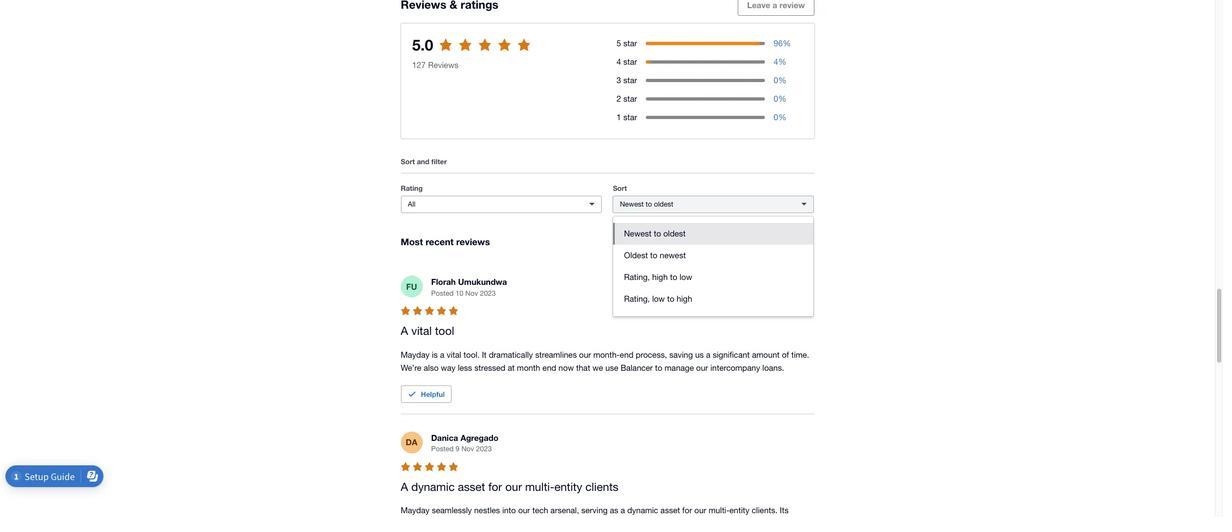 Task type: describe. For each thing, give the bounding box(es) containing it.
0 % for 1 star
[[774, 113, 787, 122]]

significant
[[713, 350, 750, 360]]

vital inside the mayday is a vital tool. it dramatically streamlines our month-end process, saving us a significant amount of time. we're also way less stressed at month end now that we use balancer to manage our intercompany loans.
[[447, 350, 462, 360]]

nov for tool
[[466, 290, 478, 298]]

a inside 'mayday seamlessly nestles into our tech arsenal, serving as a dynamic asset for our multi-entity clients. its'
[[621, 506, 625, 516]]

2023 for tool
[[480, 290, 496, 298]]

it
[[482, 350, 487, 360]]

group containing newest to oldest
[[613, 217, 814, 317]]

sort for sort and filter
[[401, 157, 415, 166]]

we're
[[401, 364, 422, 373]]

4 star
[[617, 57, 637, 66]]

3 star
[[617, 76, 637, 85]]

mayday seamlessly nestles into our tech arsenal, serving as a dynamic asset for our multi-entity clients. its
[[401, 506, 792, 518]]

at
[[508, 364, 515, 373]]

newest for newest to oldest button
[[624, 229, 652, 238]]

agregado
[[461, 433, 499, 443]]

serving
[[582, 506, 608, 516]]

3
[[617, 76, 621, 85]]

that
[[576, 364, 590, 373]]

multi- inside 'mayday seamlessly nestles into our tech arsenal, serving as a dynamic asset for our multi-entity clients. its'
[[709, 506, 730, 516]]

list box containing newest to oldest
[[613, 217, 814, 317]]

4 for 4 star
[[617, 57, 621, 66]]

florah umukundwa posted 10 nov 2023
[[431, 277, 507, 298]]

newest to oldest button
[[613, 223, 814, 245]]

way
[[441, 364, 456, 373]]

entity inside 'mayday seamlessly nestles into our tech arsenal, serving as a dynamic asset for our multi-entity clients. its'
[[730, 506, 750, 516]]

as
[[610, 506, 619, 516]]

a vital tool
[[401, 325, 454, 338]]

1
[[617, 113, 621, 122]]

use
[[606, 364, 619, 373]]

sort for sort
[[613, 184, 627, 193]]

rating, high to low button
[[613, 267, 814, 288]]

rating, for rating, high to low
[[624, 273, 650, 282]]

2 star
[[617, 94, 637, 103]]

list
[[489, 47, 501, 56]]

recent
[[426, 236, 454, 248]]

fu
[[406, 282, 417, 292]]

nestles
[[474, 506, 500, 516]]

process,
[[636, 350, 667, 360]]

tool.
[[464, 350, 480, 360]]

a for a vital tool
[[401, 325, 408, 338]]

stressed
[[475, 364, 506, 373]]

oldest to newest button
[[613, 245, 814, 267]]

to inside the mayday is a vital tool. it dramatically streamlines our month-end process, saving us a significant amount of time. we're also way less stressed at month end now that we use balancer to manage our intercompany loans.
[[655, 364, 663, 373]]

leave a review
[[748, 0, 805, 10]]

most recent reviews
[[401, 236, 490, 248]]

dynamic inside 'mayday seamlessly nestles into our tech arsenal, serving as a dynamic asset for our multi-entity clients. its'
[[628, 506, 659, 516]]

to inside rating, high to low button
[[670, 273, 678, 282]]

rating, high to low
[[624, 273, 692, 282]]

seamlessly
[[432, 506, 472, 516]]

% for 1 star
[[779, 113, 787, 122]]

newest
[[660, 251, 686, 260]]

4 %
[[774, 57, 787, 66]]

all button
[[401, 196, 602, 213]]

to inside newest to oldest popup button
[[646, 200, 652, 208]]

sort and filter
[[401, 157, 447, 166]]

skip to reviews list
[[428, 47, 501, 56]]

arsenal,
[[551, 506, 579, 516]]

2023 for asset
[[476, 445, 492, 454]]

0 for 3 star
[[774, 76, 779, 85]]

most
[[401, 236, 423, 248]]

star for 2 star
[[624, 94, 637, 103]]

to inside skip to reviews list link
[[447, 47, 455, 56]]

posted for dynamic
[[431, 445, 454, 454]]

0 horizontal spatial entity
[[555, 481, 583, 494]]

clients
[[586, 481, 619, 494]]

5.0
[[412, 36, 433, 54]]

filter
[[432, 157, 447, 166]]

month
[[517, 364, 540, 373]]

0 vertical spatial asset
[[458, 481, 485, 494]]

tech
[[533, 506, 548, 516]]

danica agregado posted 9 nov 2023
[[431, 433, 499, 454]]

florah
[[431, 277, 456, 287]]

also
[[424, 364, 439, 373]]

low inside rating, high to low button
[[680, 273, 692, 282]]

of
[[782, 350, 789, 360]]

tool
[[435, 325, 454, 338]]

to inside 'rating, low to high' button
[[667, 294, 675, 304]]

dramatically
[[489, 350, 533, 360]]

rating, low to high button
[[613, 288, 814, 310]]

1 star
[[617, 113, 637, 122]]

127
[[412, 60, 426, 70]]

0 for 1 star
[[774, 113, 779, 122]]

10
[[456, 290, 464, 298]]

month-
[[594, 350, 620, 360]]

streamlines
[[535, 350, 577, 360]]

helpful button
[[401, 386, 452, 403]]

% for 2 star
[[779, 94, 787, 103]]

a for a dynamic asset for our multi-entity clients
[[401, 481, 408, 494]]

oldest
[[624, 251, 648, 260]]

rating, low to high
[[624, 294, 692, 304]]

0 horizontal spatial multi-
[[525, 481, 555, 494]]

umukundwa
[[458, 277, 507, 287]]

leave a review button
[[738, 0, 815, 16]]



Task type: locate. For each thing, give the bounding box(es) containing it.
mayday for vital
[[401, 350, 430, 360]]

star up 3 star on the top of the page
[[624, 57, 637, 66]]

rating, down the oldest
[[624, 273, 650, 282]]

multi- left the clients.
[[709, 506, 730, 516]]

3 0 % from the top
[[774, 113, 787, 122]]

4 star from the top
[[624, 94, 637, 103]]

high up the 'rating, low to high'
[[652, 273, 668, 282]]

reviews
[[457, 47, 487, 56], [456, 236, 490, 248]]

newest to oldest inside button
[[624, 229, 686, 238]]

now
[[559, 364, 574, 373]]

2 mayday from the top
[[401, 506, 430, 516]]

1 horizontal spatial dynamic
[[628, 506, 659, 516]]

reviews right recent
[[456, 236, 490, 248]]

is
[[432, 350, 438, 360]]

a
[[773, 0, 778, 10], [440, 350, 445, 360], [706, 350, 711, 360], [621, 506, 625, 516]]

a right the us
[[706, 350, 711, 360]]

1 vertical spatial entity
[[730, 506, 750, 516]]

2023 inside danica agregado posted 9 nov 2023
[[476, 445, 492, 454]]

9
[[456, 445, 460, 454]]

1 vertical spatial high
[[677, 294, 692, 304]]

0 vertical spatial entity
[[555, 481, 583, 494]]

2 posted from the top
[[431, 445, 454, 454]]

oldest inside popup button
[[654, 200, 674, 208]]

5
[[617, 39, 621, 48]]

1 vertical spatial rating,
[[624, 294, 650, 304]]

high inside button
[[677, 294, 692, 304]]

rating, inside button
[[624, 273, 650, 282]]

1 horizontal spatial sort
[[613, 184, 627, 193]]

danica
[[431, 433, 458, 443]]

nov inside danica agregado posted 9 nov 2023
[[462, 445, 474, 454]]

1 vertical spatial for
[[683, 506, 692, 516]]

0 vertical spatial rating,
[[624, 273, 650, 282]]

to
[[447, 47, 455, 56], [646, 200, 652, 208], [654, 229, 661, 238], [650, 251, 658, 260], [670, 273, 678, 282], [667, 294, 675, 304], [655, 364, 663, 373]]

1 vertical spatial 2023
[[476, 445, 492, 454]]

0 horizontal spatial sort
[[401, 157, 415, 166]]

low inside 'rating, low to high' button
[[652, 294, 665, 304]]

its
[[780, 506, 789, 516]]

2023 down the agregado
[[476, 445, 492, 454]]

1 horizontal spatial entity
[[730, 506, 750, 516]]

2023 down umukundwa
[[480, 290, 496, 298]]

skip to reviews list link
[[418, 41, 510, 62]]

0 for 2 star
[[774, 94, 779, 103]]

high inside button
[[652, 273, 668, 282]]

96 %
[[774, 39, 791, 48]]

less
[[458, 364, 472, 373]]

newest
[[620, 200, 644, 208], [624, 229, 652, 238]]

0 vertical spatial reviews
[[457, 47, 487, 56]]

0 vertical spatial oldest
[[654, 200, 674, 208]]

1 horizontal spatial 4
[[774, 57, 779, 66]]

skip
[[428, 47, 445, 56]]

nov right 9
[[462, 445, 474, 454]]

a inside button
[[773, 0, 778, 10]]

0 vertical spatial multi-
[[525, 481, 555, 494]]

2 0 from the top
[[774, 94, 779, 103]]

2 a from the top
[[401, 481, 408, 494]]

1 vertical spatial newest to oldest
[[624, 229, 686, 238]]

asset
[[458, 481, 485, 494], [661, 506, 680, 516]]

1 4 from the left
[[617, 57, 621, 66]]

1 vertical spatial reviews
[[456, 236, 490, 248]]

end down 'streamlines' at the bottom left
[[543, 364, 556, 373]]

posted down danica
[[431, 445, 454, 454]]

1 horizontal spatial multi-
[[709, 506, 730, 516]]

dynamic right as
[[628, 506, 659, 516]]

mayday up we're
[[401, 350, 430, 360]]

vital left tool
[[411, 325, 432, 338]]

1 rating, from the top
[[624, 273, 650, 282]]

0 vertical spatial nov
[[466, 290, 478, 298]]

review
[[780, 0, 805, 10]]

newest to oldest
[[620, 200, 674, 208], [624, 229, 686, 238]]

1 0 % from the top
[[774, 76, 787, 85]]

nov for asset
[[462, 445, 474, 454]]

rating
[[401, 184, 423, 193]]

2 0 % from the top
[[774, 94, 787, 103]]

reviews for recent
[[456, 236, 490, 248]]

2 rating, from the top
[[624, 294, 650, 304]]

posted inside florah umukundwa posted 10 nov 2023
[[431, 290, 454, 298]]

reviews for to
[[457, 47, 487, 56]]

a right as
[[621, 506, 625, 516]]

0 horizontal spatial dynamic
[[411, 481, 455, 494]]

us
[[695, 350, 704, 360]]

% for 5 star
[[783, 39, 791, 48]]

1 vertical spatial vital
[[447, 350, 462, 360]]

1 vertical spatial low
[[652, 294, 665, 304]]

star right 5 on the right top of the page
[[624, 39, 637, 48]]

rating, down rating, high to low
[[624, 294, 650, 304]]

0 vertical spatial newest to oldest
[[620, 200, 674, 208]]

star
[[624, 39, 637, 48], [624, 57, 637, 66], [624, 76, 637, 85], [624, 94, 637, 103], [624, 113, 637, 122]]

da
[[406, 438, 418, 448]]

posted inside danica agregado posted 9 nov 2023
[[431, 445, 454, 454]]

time.
[[792, 350, 810, 360]]

for inside 'mayday seamlessly nestles into our tech arsenal, serving as a dynamic asset for our multi-entity clients. its'
[[683, 506, 692, 516]]

1 vertical spatial multi-
[[709, 506, 730, 516]]

group
[[613, 217, 814, 317]]

2 vertical spatial 0 %
[[774, 113, 787, 122]]

1 vertical spatial posted
[[431, 445, 454, 454]]

0 vertical spatial end
[[620, 350, 634, 360]]

amount
[[752, 350, 780, 360]]

5 star
[[617, 39, 637, 48]]

newest for newest to oldest popup button
[[620, 200, 644, 208]]

our
[[579, 350, 591, 360], [696, 364, 708, 373], [505, 481, 522, 494], [518, 506, 530, 516], [695, 506, 707, 516]]

1 horizontal spatial low
[[680, 273, 692, 282]]

1 vertical spatial end
[[543, 364, 556, 373]]

0
[[774, 76, 779, 85], [774, 94, 779, 103], [774, 113, 779, 122]]

entity up arsenal,
[[555, 481, 583, 494]]

asset inside 'mayday seamlessly nestles into our tech arsenal, serving as a dynamic asset for our multi-entity clients. its'
[[661, 506, 680, 516]]

0 vertical spatial 0
[[774, 76, 779, 85]]

posted down florah on the bottom of the page
[[431, 290, 454, 298]]

clients.
[[752, 506, 778, 516]]

0 vertical spatial dynamic
[[411, 481, 455, 494]]

0 vertical spatial 2023
[[480, 290, 496, 298]]

mayday inside the mayday is a vital tool. it dramatically streamlines our month-end process, saving us a significant amount of time. we're also way less stressed at month end now that we use balancer to manage our intercompany loans.
[[401, 350, 430, 360]]

oldest
[[654, 200, 674, 208], [664, 229, 686, 238]]

star right 1
[[624, 113, 637, 122]]

for
[[489, 481, 502, 494], [683, 506, 692, 516]]

intercompany
[[711, 364, 760, 373]]

dynamic up seamlessly
[[411, 481, 455, 494]]

0 vertical spatial newest
[[620, 200, 644, 208]]

oldest for newest to oldest button
[[664, 229, 686, 238]]

nov inside florah umukundwa posted 10 nov 2023
[[466, 290, 478, 298]]

mayday inside 'mayday seamlessly nestles into our tech arsenal, serving as a dynamic asset for our multi-entity clients. its'
[[401, 506, 430, 516]]

127 reviews
[[412, 60, 459, 70]]

1 vertical spatial 0
[[774, 94, 779, 103]]

0 horizontal spatial low
[[652, 294, 665, 304]]

low down rating, high to low
[[652, 294, 665, 304]]

mayday for dynamic
[[401, 506, 430, 516]]

0 vertical spatial high
[[652, 273, 668, 282]]

1 vertical spatial sort
[[613, 184, 627, 193]]

entity
[[555, 481, 583, 494], [730, 506, 750, 516]]

a up we're
[[401, 325, 408, 338]]

2023 inside florah umukundwa posted 10 nov 2023
[[480, 290, 496, 298]]

oldest for newest to oldest popup button
[[654, 200, 674, 208]]

0 horizontal spatial asset
[[458, 481, 485, 494]]

low
[[680, 273, 692, 282], [652, 294, 665, 304]]

mayday
[[401, 350, 430, 360], [401, 506, 430, 516]]

oldest up the oldest to newest
[[654, 200, 674, 208]]

1 0 from the top
[[774, 76, 779, 85]]

low down newest
[[680, 273, 692, 282]]

a
[[401, 325, 408, 338], [401, 481, 408, 494]]

4 down 96
[[774, 57, 779, 66]]

1 horizontal spatial asset
[[661, 506, 680, 516]]

1 vertical spatial oldest
[[664, 229, 686, 238]]

0 vertical spatial posted
[[431, 290, 454, 298]]

1 vertical spatial nov
[[462, 445, 474, 454]]

oldest up newest
[[664, 229, 686, 238]]

high down rating, high to low
[[677, 294, 692, 304]]

1 vertical spatial 0 %
[[774, 94, 787, 103]]

newest to oldest for newest to oldest popup button
[[620, 200, 674, 208]]

newest to oldest button
[[613, 196, 814, 213]]

1 vertical spatial asset
[[661, 506, 680, 516]]

oldest to newest
[[624, 251, 686, 260]]

star for 4 star
[[624, 57, 637, 66]]

1 vertical spatial dynamic
[[628, 506, 659, 516]]

end
[[620, 350, 634, 360], [543, 364, 556, 373]]

3 0 from the top
[[774, 113, 779, 122]]

0 vertical spatial vital
[[411, 325, 432, 338]]

star for 1 star
[[624, 113, 637, 122]]

0 vertical spatial low
[[680, 273, 692, 282]]

leave
[[748, 0, 771, 10]]

0 % for 2 star
[[774, 94, 787, 103]]

0 %
[[774, 76, 787, 85], [774, 94, 787, 103], [774, 113, 787, 122]]

newest inside button
[[624, 229, 652, 238]]

rating,
[[624, 273, 650, 282], [624, 294, 650, 304]]

entity left the clients.
[[730, 506, 750, 516]]

3 star from the top
[[624, 76, 637, 85]]

multi-
[[525, 481, 555, 494], [709, 506, 730, 516]]

% for 4 star
[[779, 57, 787, 66]]

1 a from the top
[[401, 325, 408, 338]]

0 horizontal spatial end
[[543, 364, 556, 373]]

newest to oldest for newest to oldest button
[[624, 229, 686, 238]]

0 horizontal spatial high
[[652, 273, 668, 282]]

2
[[617, 94, 621, 103]]

newest inside popup button
[[620, 200, 644, 208]]

1 vertical spatial a
[[401, 481, 408, 494]]

to inside oldest to newest button
[[650, 251, 658, 260]]

1 vertical spatial newest
[[624, 229, 652, 238]]

a right is
[[440, 350, 445, 360]]

mayday left seamlessly
[[401, 506, 430, 516]]

0 vertical spatial 0 %
[[774, 76, 787, 85]]

rating, inside button
[[624, 294, 650, 304]]

2 vertical spatial 0
[[774, 113, 779, 122]]

1 horizontal spatial end
[[620, 350, 634, 360]]

0 % for 3 star
[[774, 76, 787, 85]]

star for 3 star
[[624, 76, 637, 85]]

96
[[774, 39, 783, 48]]

1 horizontal spatial for
[[683, 506, 692, 516]]

2 star from the top
[[624, 57, 637, 66]]

posted
[[431, 290, 454, 298], [431, 445, 454, 454]]

a right leave
[[773, 0, 778, 10]]

vital
[[411, 325, 432, 338], [447, 350, 462, 360]]

high
[[652, 273, 668, 282], [677, 294, 692, 304]]

saving
[[670, 350, 693, 360]]

1 star from the top
[[624, 39, 637, 48]]

reviews left list
[[457, 47, 487, 56]]

a dynamic asset for our multi-entity clients
[[401, 481, 619, 494]]

star for 5 star
[[624, 39, 637, 48]]

manage
[[665, 364, 694, 373]]

%
[[783, 39, 791, 48], [779, 57, 787, 66], [779, 76, 787, 85], [779, 94, 787, 103], [779, 113, 787, 122]]

0 horizontal spatial vital
[[411, 325, 432, 338]]

list box
[[613, 217, 814, 317]]

nov right 10
[[466, 290, 478, 298]]

all
[[408, 200, 416, 208]]

4 down 5 on the right top of the page
[[617, 57, 621, 66]]

posted for vital
[[431, 290, 454, 298]]

1 vertical spatial mayday
[[401, 506, 430, 516]]

rating, for rating, low to high
[[624, 294, 650, 304]]

5 star from the top
[[624, 113, 637, 122]]

0 vertical spatial sort
[[401, 157, 415, 166]]

0 vertical spatial for
[[489, 481, 502, 494]]

into
[[502, 506, 516, 516]]

0 horizontal spatial for
[[489, 481, 502, 494]]

star right "3"
[[624, 76, 637, 85]]

1 horizontal spatial high
[[677, 294, 692, 304]]

vital up "way"
[[447, 350, 462, 360]]

to inside newest to oldest button
[[654, 229, 661, 238]]

1 mayday from the top
[[401, 350, 430, 360]]

0 vertical spatial a
[[401, 325, 408, 338]]

end up balancer
[[620, 350, 634, 360]]

0 vertical spatial mayday
[[401, 350, 430, 360]]

4
[[617, 57, 621, 66], [774, 57, 779, 66]]

1 horizontal spatial vital
[[447, 350, 462, 360]]

1 posted from the top
[[431, 290, 454, 298]]

star right 2
[[624, 94, 637, 103]]

% for 3 star
[[779, 76, 787, 85]]

4 for 4 %
[[774, 57, 779, 66]]

helpful
[[421, 390, 445, 399]]

a down da
[[401, 481, 408, 494]]

reviews
[[428, 60, 459, 70]]

and
[[417, 157, 430, 166]]

loans.
[[763, 364, 785, 373]]

mayday is a vital tool. it dramatically streamlines our month-end process, saving us a significant amount of time. we're also way less stressed at month end now that we use balancer to manage our intercompany loans.
[[401, 350, 812, 373]]

2 4 from the left
[[774, 57, 779, 66]]

newest to oldest inside popup button
[[620, 200, 674, 208]]

we
[[593, 364, 603, 373]]

multi- up tech
[[525, 481, 555, 494]]

oldest inside button
[[664, 229, 686, 238]]

0 horizontal spatial 4
[[617, 57, 621, 66]]

balancer
[[621, 364, 653, 373]]



Task type: vqa. For each thing, say whether or not it's contained in the screenshot.
tool
yes



